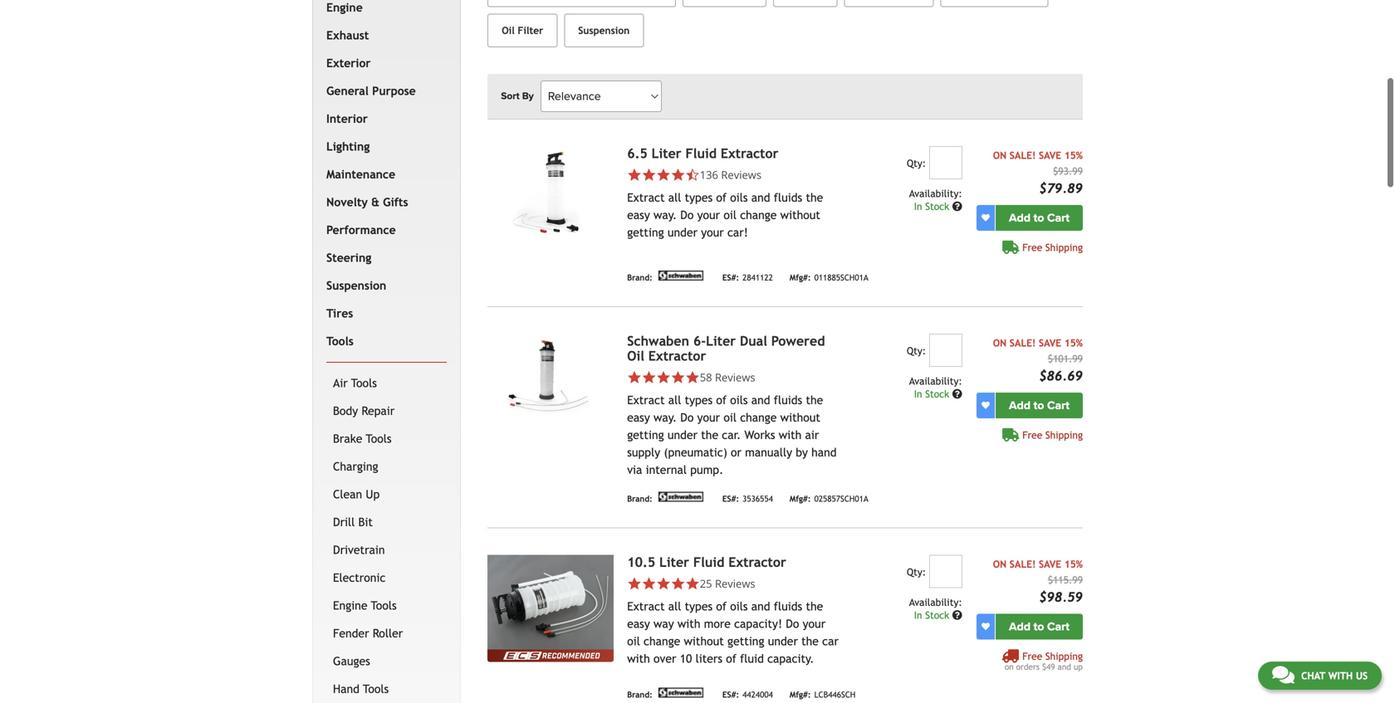 Task type: describe. For each thing, give the bounding box(es) containing it.
up
[[366, 488, 380, 501]]

oils for 6.5 liter fluid extractor
[[731, 191, 748, 204]]

via
[[627, 463, 643, 477]]

es#: for 6.5 liter fluid extractor
[[723, 273, 740, 283]]

types for 6.5
[[685, 191, 713, 204]]

mfg#: for schwaben 6-liter dual powered oil extractor
[[790, 494, 811, 504]]

by
[[796, 446, 808, 459]]

extract all types of oils and fluids the easy way with more capacity! do your oil change without getting under the car with over 10 liters of fluid capacity.
[[627, 600, 839, 666]]

or
[[731, 446, 742, 459]]

free shipping on orders $49 and up
[[1005, 651, 1083, 672]]

1 vertical spatial suspension link
[[323, 272, 444, 300]]

sort by
[[501, 90, 534, 102]]

fender
[[333, 627, 369, 640]]

on for $79.89
[[994, 149, 1007, 161]]

tools for brake
[[366, 432, 392, 446]]

do for 6-
[[681, 411, 694, 424]]

change for dual
[[740, 411, 777, 424]]

star image up way
[[657, 577, 671, 591]]

hand
[[333, 683, 360, 696]]

free shipping for $86.69
[[1023, 429, 1083, 441]]

free for $79.89
[[1023, 242, 1043, 253]]

way. for 6.5
[[654, 208, 677, 222]]

on
[[1005, 662, 1014, 672]]

body repair link
[[330, 397, 444, 425]]

15% for $98.59
[[1065, 559, 1083, 570]]

all for 6.5
[[669, 191, 682, 204]]

25 reviews
[[700, 576, 756, 591]]

clean up
[[333, 488, 380, 501]]

liter for 10.5
[[660, 555, 690, 570]]

extract for 6.5 liter fluid extractor
[[627, 191, 665, 204]]

air tools
[[333, 377, 377, 390]]

without inside extract all types of oils and fluids the easy way with more capacity! do your oil change without getting under the car with over 10 liters of fluid capacity.
[[684, 635, 724, 648]]

&
[[371, 196, 380, 209]]

types for schwaben
[[685, 394, 713, 407]]

10
[[680, 652, 692, 666]]

clean
[[333, 488, 362, 501]]

15% for $86.69
[[1065, 337, 1083, 349]]

to for $86.69
[[1034, 399, 1045, 413]]

schwaben
[[627, 333, 690, 349]]

10.5 liter fluid extractor
[[627, 555, 787, 570]]

reviews for schwaben 6-liter dual powered oil extractor
[[715, 370, 756, 385]]

dual
[[740, 333, 768, 349]]

under for liter
[[668, 226, 698, 239]]

easy for schwaben 6-liter dual powered oil extractor
[[627, 411, 650, 424]]

oils for 10.5 liter fluid extractor
[[731, 600, 748, 613]]

schwaben 6-liter dual powered oil extractor
[[627, 333, 825, 364]]

lighting
[[327, 140, 370, 153]]

on sale!                         save 15% $101.99 $86.69
[[994, 337, 1083, 384]]

question circle image for $79.89
[[953, 201, 963, 211]]

schwaben - corporate logo image for 10.5
[[656, 688, 706, 698]]

up
[[1074, 662, 1083, 672]]

fender roller link
[[330, 620, 444, 648]]

0 vertical spatial suspension
[[579, 25, 630, 36]]

comments image
[[1273, 666, 1295, 685]]

stock for $86.69
[[926, 388, 950, 400]]

mfg#: 011885sch01a
[[790, 273, 869, 283]]

6.5 liter fluid extractor link
[[627, 146, 779, 161]]

2 58 reviews link from the left
[[700, 370, 756, 385]]

the left "car."
[[701, 429, 719, 442]]

air
[[806, 429, 820, 442]]

with inside extract all types of oils and fluids the easy way. do your oil change without getting under the car. works with air supply (pneumatic) or manually by hand via internal pump.
[[779, 429, 802, 442]]

schwaben - corporate logo image for schwaben
[[656, 492, 706, 502]]

sale! for $98.59
[[1010, 559, 1036, 570]]

fluid for 6.5
[[686, 146, 717, 161]]

chat with us link
[[1259, 662, 1383, 690]]

bit
[[359, 516, 373, 529]]

025857sch01a
[[815, 494, 869, 504]]

oil inside schwaben 6-liter dual powered oil extractor
[[627, 348, 645, 364]]

brand: for schwaben 6-liter dual powered oil extractor
[[627, 494, 653, 504]]

add to cart for $79.89
[[1010, 211, 1070, 225]]

interior
[[327, 112, 368, 125]]

air
[[333, 377, 348, 390]]

$98.59
[[1040, 590, 1083, 605]]

novelty & gifts
[[327, 196, 408, 209]]

1 vertical spatial suspension
[[327, 279, 387, 292]]

sale! for $86.69
[[1010, 337, 1036, 349]]

es#: 3536554
[[723, 494, 773, 504]]

es#: for 10.5 liter fluid extractor
[[723, 690, 740, 700]]

body repair
[[333, 404, 395, 418]]

change inside extract all types of oils and fluids the easy way with more capacity! do your oil change without getting under the car with over 10 liters of fluid capacity.
[[644, 635, 681, 648]]

brake
[[333, 432, 363, 446]]

extract all types of oils and fluids the easy way. do your oil change without getting under the car. works with air supply (pneumatic) or manually by hand via internal pump.
[[627, 394, 837, 477]]

filter
[[518, 25, 544, 36]]

engine tools link
[[330, 592, 444, 620]]

fluid
[[740, 652, 764, 666]]

and for 6.5 liter fluid extractor
[[752, 191, 771, 204]]

extract all types of oils and fluids the easy way. do your oil change without getting under your car!
[[627, 191, 824, 239]]

all for schwaben
[[669, 394, 682, 407]]

chat with us
[[1302, 671, 1368, 682]]

add for $86.69
[[1010, 399, 1031, 413]]

add to wish list image for $86.69
[[982, 402, 990, 410]]

$86.69
[[1040, 368, 1083, 384]]

schwaben - corporate logo image for 6.5
[[656, 271, 706, 281]]

add to cart button for $86.69
[[996, 393, 1083, 419]]

mfg#: lcb446sch
[[790, 690, 856, 700]]

10.5
[[627, 555, 656, 570]]

drivetrain link
[[330, 537, 444, 564]]

exterior link
[[323, 49, 444, 77]]

and for schwaben 6-liter dual powered oil extractor
[[752, 394, 771, 407]]

easy for 10.5 liter fluid extractor
[[627, 618, 650, 631]]

internal
[[646, 463, 687, 477]]

stock for $98.59
[[926, 610, 950, 621]]

oil inside extract all types of oils and fluids the easy way with more capacity! do your oil change without getting under the car with over 10 liters of fluid capacity.
[[627, 635, 640, 648]]

clean up link
[[330, 481, 444, 509]]

10.5 liter fluid extractor link
[[627, 555, 787, 570]]

$101.99
[[1048, 353, 1083, 365]]

extract for schwaben 6-liter dual powered oil extractor
[[627, 394, 665, 407]]

getting inside extract all types of oils and fluids the easy way with more capacity! do your oil change without getting under the car with over 10 liters of fluid capacity.
[[728, 635, 765, 648]]

roller
[[373, 627, 403, 640]]

over
[[654, 652, 677, 666]]

1 58 reviews link from the left
[[627, 370, 842, 385]]

availability: for $79.89
[[910, 188, 963, 199]]

$115.99
[[1048, 574, 1083, 586]]

schwaben 6-liter dual powered oil extractor link
[[627, 333, 825, 364]]

performance
[[327, 223, 396, 237]]

electronic
[[333, 572, 386, 585]]

$79.89
[[1040, 181, 1083, 196]]

star image down schwaben
[[642, 370, 657, 385]]

oil filter link
[[488, 14, 558, 47]]

hand tools
[[333, 683, 389, 696]]

pump.
[[691, 463, 724, 477]]

qty: for 10.5 liter fluid extractor
[[907, 566, 927, 578]]

maintenance link
[[323, 161, 444, 188]]

purpose
[[372, 84, 416, 97]]

free shipping for $79.89
[[1023, 242, 1083, 253]]

of left fluid
[[726, 652, 737, 666]]

on sale!                         save 15% $93.99 $79.89
[[994, 149, 1083, 196]]

easy for 6.5 liter fluid extractor
[[627, 208, 650, 222]]

sort
[[501, 90, 520, 102]]

without for 6.5 liter fluid extractor
[[781, 208, 821, 222]]

capacity!
[[735, 618, 783, 631]]

question circle image for $98.59
[[953, 611, 963, 621]]

drill
[[333, 516, 355, 529]]

add to wish list image for $98.59
[[982, 623, 990, 631]]

tires
[[327, 307, 353, 320]]

brand: for 10.5 liter fluid extractor
[[627, 690, 653, 700]]

extract for 10.5 liter fluid extractor
[[627, 600, 665, 613]]

change for extractor
[[740, 208, 777, 222]]

fluid for 10.5
[[694, 555, 725, 570]]

electronic link
[[330, 564, 444, 592]]

extractor inside schwaben 6-liter dual powered oil extractor
[[649, 348, 707, 364]]

of for 10.5
[[717, 600, 727, 613]]

do inside extract all types of oils and fluids the easy way with more capacity! do your oil change without getting under the car with over 10 liters of fluid capacity.
[[786, 618, 800, 631]]

question circle image
[[953, 389, 963, 399]]

the left car
[[802, 635, 819, 648]]

es#: 4424004
[[723, 690, 773, 700]]

2 136 reviews link from the left
[[700, 167, 762, 182]]

3536554
[[743, 494, 773, 504]]

brake tools
[[333, 432, 392, 446]]

1 25 reviews link from the left
[[627, 576, 842, 591]]

mfg#: for 6.5 liter fluid extractor
[[790, 273, 811, 283]]

charging
[[333, 460, 378, 473]]

with inside chat with us link
[[1329, 671, 1354, 682]]

011885sch01a
[[815, 273, 869, 283]]

extractor for 6.5 liter fluid extractor
[[721, 146, 779, 161]]

shipping for $86.69
[[1046, 429, 1083, 441]]

star image left 136
[[671, 168, 686, 182]]

free for $86.69
[[1023, 429, 1043, 441]]

sale! for $79.89
[[1010, 149, 1036, 161]]

add to cart for $86.69
[[1010, 399, 1070, 413]]

air tools link
[[330, 370, 444, 397]]



Task type: vqa. For each thing, say whether or not it's contained in the screenshot.
Free associated with $79.89
yes



Task type: locate. For each thing, give the bounding box(es) containing it.
add down on sale!                         save 15% $93.99 $79.89
[[1010, 211, 1031, 225]]

stock for $79.89
[[926, 200, 950, 212]]

all down 6.5 liter fluid extractor "link"
[[669, 191, 682, 204]]

change up car!
[[740, 208, 777, 222]]

1 add from the top
[[1010, 211, 1031, 225]]

extractor
[[721, 146, 779, 161], [649, 348, 707, 364], [729, 555, 787, 570]]

cart down $86.69
[[1048, 399, 1070, 413]]

0 vertical spatial without
[[781, 208, 821, 222]]

getting inside extract all types of oils and fluids the easy way. do your oil change without getting under the car. works with air supply (pneumatic) or manually by hand via internal pump.
[[627, 429, 664, 442]]

engine up fender
[[333, 599, 368, 613]]

do for liter
[[681, 208, 694, 222]]

1 types from the top
[[685, 191, 713, 204]]

suspension link down the steering on the top left
[[323, 272, 444, 300]]

1 vertical spatial extract
[[627, 394, 665, 407]]

fluids
[[774, 191, 803, 204], [774, 394, 803, 407], [774, 600, 803, 613]]

1 15% from the top
[[1065, 149, 1083, 161]]

engine link
[[323, 0, 444, 21]]

3 availability: from the top
[[910, 597, 963, 608]]

hand tools link
[[330, 676, 444, 704]]

3 fluids from the top
[[774, 600, 803, 613]]

fluids for schwaben 6-liter dual powered oil extractor
[[774, 394, 803, 407]]

star image left 25
[[671, 577, 686, 591]]

fluids for 10.5 liter fluid extractor
[[774, 600, 803, 613]]

extract down the 6.5
[[627, 191, 665, 204]]

shipping down $86.69
[[1046, 429, 1083, 441]]

add to wish list image
[[982, 214, 990, 222], [982, 402, 990, 410], [982, 623, 990, 631]]

on inside on sale!                         save 15% $115.99 $98.59
[[994, 559, 1007, 570]]

1 save from the top
[[1039, 149, 1062, 161]]

star image
[[627, 168, 642, 182], [642, 168, 657, 182], [657, 168, 671, 182], [627, 370, 642, 385], [657, 370, 671, 385], [671, 370, 686, 385], [686, 370, 700, 385], [627, 577, 642, 591], [642, 577, 657, 591], [686, 577, 700, 591]]

2 shipping from the top
[[1046, 429, 1083, 441]]

1 vertical spatial 15%
[[1065, 337, 1083, 349]]

oil for extractor
[[724, 208, 737, 222]]

1 136 reviews link from the left
[[627, 167, 842, 182]]

steering
[[327, 251, 372, 264]]

15% up $93.99
[[1065, 149, 1083, 161]]

engine
[[327, 1, 363, 14], [333, 599, 368, 613]]

and for 10.5 liter fluid extractor
[[752, 600, 771, 613]]

your
[[698, 208, 721, 222], [701, 226, 724, 239], [698, 411, 721, 424], [803, 618, 826, 631]]

save for $98.59
[[1039, 559, 1062, 570]]

3 mfg#: from the top
[[790, 690, 811, 700]]

types inside extract all types of oils and fluids the easy way with more capacity! do your oil change without getting under the car with over 10 liters of fluid capacity.
[[685, 600, 713, 613]]

save up $101.99
[[1039, 337, 1062, 349]]

15% up $101.99
[[1065, 337, 1083, 349]]

tools right air
[[351, 377, 377, 390]]

1 horizontal spatial oil
[[627, 348, 645, 364]]

58 reviews
[[700, 370, 756, 385]]

3 add to wish list image from the top
[[982, 623, 990, 631]]

and up works at the bottom of the page
[[752, 394, 771, 407]]

2 vertical spatial cart
[[1048, 620, 1070, 634]]

all for 10.5
[[669, 600, 682, 613]]

tools subcategories element
[[327, 362, 447, 704]]

star image
[[671, 168, 686, 182], [642, 370, 657, 385], [657, 577, 671, 591], [671, 577, 686, 591]]

under up capacity.
[[768, 635, 798, 648]]

2 vertical spatial brand:
[[627, 690, 653, 700]]

2 vertical spatial add
[[1010, 620, 1031, 634]]

add to cart for $98.59
[[1010, 620, 1070, 634]]

way. inside extract all types of oils and fluids the easy way. do your oil change without getting under the car. works with air supply (pneumatic) or manually by hand via internal pump.
[[654, 411, 677, 424]]

your up (pneumatic)
[[698, 411, 721, 424]]

0 vertical spatial to
[[1034, 211, 1045, 225]]

2 vertical spatial add to cart button
[[996, 614, 1083, 640]]

2 vertical spatial extract
[[627, 600, 665, 613]]

2 vertical spatial oils
[[731, 600, 748, 613]]

2 easy from the top
[[627, 411, 650, 424]]

cart for $79.89
[[1048, 211, 1070, 225]]

es#2841122 - 011885sch01a - 6.5 liter fluid extractor - extract all types of oils and fluids the easy way. do your oil change without getting under your car! - schwaben - audi bmw volkswagen mercedes benz mini porsche image
[[488, 146, 614, 241]]

136 reviews
[[700, 167, 762, 182]]

do inside extract all types of oils and fluids the easy way. do your oil change without getting under the car. works with air supply (pneumatic) or manually by hand via internal pump.
[[681, 411, 694, 424]]

qty: for 6.5 liter fluid extractor
[[907, 157, 927, 169]]

3 on from the top
[[994, 559, 1007, 570]]

1 question circle image from the top
[[953, 201, 963, 211]]

0 vertical spatial way.
[[654, 208, 677, 222]]

3 in stock from the top
[[915, 610, 953, 621]]

1 extract from the top
[[627, 191, 665, 204]]

1 shipping from the top
[[1046, 242, 1083, 253]]

interior link
[[323, 105, 444, 133]]

charging link
[[330, 453, 444, 481]]

1 vertical spatial do
[[681, 411, 694, 424]]

with right way
[[678, 618, 701, 631]]

1 vertical spatial add to cart
[[1010, 399, 1070, 413]]

your left car!
[[701, 226, 724, 239]]

fluids inside extract all types of oils and fluids the easy way with more capacity! do your oil change without getting under the car with over 10 liters of fluid capacity.
[[774, 600, 803, 613]]

getting for 6.5 liter fluid extractor
[[627, 226, 664, 239]]

the for 6.5 liter fluid extractor
[[806, 191, 824, 204]]

1 sale! from the top
[[1010, 149, 1036, 161]]

2 vertical spatial schwaben - corporate logo image
[[656, 688, 706, 698]]

0 vertical spatial liter
[[652, 146, 682, 161]]

fender roller
[[333, 627, 403, 640]]

sale! inside on sale!                         save 15% $93.99 $79.89
[[1010, 149, 1036, 161]]

extract up way
[[627, 600, 665, 613]]

liters
[[696, 652, 723, 666]]

0 vertical spatial free
[[1023, 242, 1043, 253]]

25
[[700, 576, 713, 591]]

0 vertical spatial change
[[740, 208, 777, 222]]

easy
[[627, 208, 650, 222], [627, 411, 650, 424], [627, 618, 650, 631]]

and down 136 reviews on the right of the page
[[752, 191, 771, 204]]

3 shipping from the top
[[1046, 651, 1083, 662]]

add to cart down $79.89
[[1010, 211, 1070, 225]]

0 vertical spatial types
[[685, 191, 713, 204]]

1 fluids from the top
[[774, 191, 803, 204]]

save
[[1039, 149, 1062, 161], [1039, 337, 1062, 349], [1039, 559, 1062, 570]]

2 vertical spatial on
[[994, 559, 1007, 570]]

1 vertical spatial add to wish list image
[[982, 402, 990, 410]]

under inside extract all types of oils and fluids the easy way. do your oil change without getting under the car. works with air supply (pneumatic) or manually by hand via internal pump.
[[668, 429, 698, 442]]

easy left way
[[627, 618, 650, 631]]

do down the half star 'icon'
[[681, 208, 694, 222]]

half star image
[[686, 168, 700, 182]]

and inside extract all types of oils and fluids the easy way with more capacity! do your oil change without getting under the car with over 10 liters of fluid capacity.
[[752, 600, 771, 613]]

in for $79.89
[[915, 200, 923, 212]]

1 vertical spatial add to cart button
[[996, 393, 1083, 419]]

3 add from the top
[[1010, 620, 1031, 634]]

steering link
[[323, 244, 444, 272]]

1 vertical spatial under
[[668, 429, 698, 442]]

oil filter
[[502, 25, 544, 36]]

extract inside extract all types of oils and fluids the easy way with more capacity! do your oil change without getting under the car with over 10 liters of fluid capacity.
[[627, 600, 665, 613]]

1 availability: from the top
[[910, 188, 963, 199]]

1 to from the top
[[1034, 211, 1045, 225]]

in for $98.59
[[915, 610, 923, 621]]

engine tools
[[333, 599, 397, 613]]

$49
[[1043, 662, 1056, 672]]

oil
[[724, 208, 737, 222], [724, 411, 737, 424], [627, 635, 640, 648]]

3 brand: from the top
[[627, 690, 653, 700]]

under inside extract all types of oils and fluids the easy way with more capacity! do your oil change without getting under the car with over 10 liters of fluid capacity.
[[768, 635, 798, 648]]

oil for dual
[[724, 411, 737, 424]]

1 vertical spatial to
[[1034, 399, 1045, 413]]

without inside extract all types of oils and fluids the easy way. do your oil change without getting under the car. works with air supply (pneumatic) or manually by hand via internal pump.
[[781, 411, 821, 424]]

add up orders
[[1010, 620, 1031, 634]]

2 fluids from the top
[[774, 394, 803, 407]]

es#: left 4424004
[[723, 690, 740, 700]]

oil inside extract all types of oils and fluids the easy way. do your oil change without getting under the car. works with air supply (pneumatic) or manually by hand via internal pump.
[[724, 411, 737, 424]]

availability: for $86.69
[[910, 375, 963, 387]]

1 in stock from the top
[[915, 200, 953, 212]]

3 qty: from the top
[[907, 566, 927, 578]]

reviews for 10.5 liter fluid extractor
[[715, 576, 756, 591]]

your inside extract all types of oils and fluids the easy way. do your oil change without getting under the car. works with air supply (pneumatic) or manually by hand via internal pump.
[[698, 411, 721, 424]]

2 vertical spatial es#:
[[723, 690, 740, 700]]

2 save from the top
[[1039, 337, 1062, 349]]

3 free from the top
[[1023, 651, 1043, 662]]

2 brand: from the top
[[627, 494, 653, 504]]

0 vertical spatial fluid
[[686, 146, 717, 161]]

getting inside extract all types of oils and fluids the easy way. do your oil change without getting under your car!
[[627, 226, 664, 239]]

suspension link
[[564, 14, 644, 47], [323, 272, 444, 300]]

1 vertical spatial fluids
[[774, 394, 803, 407]]

3 stock from the top
[[926, 610, 950, 621]]

shipping for $79.89
[[1046, 242, 1083, 253]]

change inside extract all types of oils and fluids the easy way. do your oil change without getting under the car. works with air supply (pneumatic) or manually by hand via internal pump.
[[740, 411, 777, 424]]

1 way. from the top
[[654, 208, 677, 222]]

2 cart from the top
[[1048, 399, 1070, 413]]

getting for schwaben 6-liter dual powered oil extractor
[[627, 429, 664, 442]]

1 vertical spatial question circle image
[[953, 611, 963, 621]]

1 stock from the top
[[926, 200, 950, 212]]

works
[[745, 429, 776, 442]]

2 schwaben - corporate logo image from the top
[[656, 492, 706, 502]]

types down 25
[[685, 600, 713, 613]]

tools right the hand
[[363, 683, 389, 696]]

3 types from the top
[[685, 600, 713, 613]]

0 vertical spatial add to wish list image
[[982, 214, 990, 222]]

0 vertical spatial es#:
[[723, 273, 740, 283]]

lcb446sch
[[815, 690, 856, 700]]

1 vertical spatial reviews
[[715, 370, 756, 385]]

3 add to cart from the top
[[1010, 620, 1070, 634]]

1 vertical spatial schwaben - corporate logo image
[[656, 492, 706, 502]]

0 horizontal spatial suspension link
[[323, 272, 444, 300]]

3 save from the top
[[1039, 559, 1062, 570]]

oil up "car."
[[724, 411, 737, 424]]

2 vertical spatial to
[[1034, 620, 1045, 634]]

and inside extract all types of oils and fluids the easy way. do your oil change without getting under your car!
[[752, 191, 771, 204]]

way. inside extract all types of oils and fluids the easy way. do your oil change without getting under your car!
[[654, 208, 677, 222]]

types for 10.5
[[685, 600, 713, 613]]

by
[[522, 90, 534, 102]]

free inside free shipping on orders $49 and up
[[1023, 651, 1043, 662]]

3 schwaben - corporate logo image from the top
[[656, 688, 706, 698]]

liter left dual
[[706, 333, 736, 349]]

mfg#: left lcb446sch at the right bottom of the page
[[790, 690, 811, 700]]

3 to from the top
[[1034, 620, 1045, 634]]

do
[[681, 208, 694, 222], [681, 411, 694, 424], [786, 618, 800, 631]]

0 vertical spatial extract
[[627, 191, 665, 204]]

1 vertical spatial oil
[[627, 348, 645, 364]]

under left car!
[[668, 226, 698, 239]]

general
[[327, 84, 369, 97]]

liter right the 6.5
[[652, 146, 682, 161]]

0 vertical spatial suspension link
[[564, 14, 644, 47]]

2 vertical spatial under
[[768, 635, 798, 648]]

2 25 reviews link from the left
[[700, 576, 756, 591]]

oils inside extract all types of oils and fluids the easy way. do your oil change without getting under your car!
[[731, 191, 748, 204]]

0 vertical spatial availability:
[[910, 188, 963, 199]]

2 all from the top
[[669, 394, 682, 407]]

liter inside schwaben 6-liter dual powered oil extractor
[[706, 333, 736, 349]]

brand:
[[627, 273, 653, 283], [627, 494, 653, 504], [627, 690, 653, 700]]

0 horizontal spatial oil
[[502, 25, 515, 36]]

2 extract from the top
[[627, 394, 665, 407]]

of inside extract all types of oils and fluids the easy way. do your oil change without getting under the car. works with air supply (pneumatic) or manually by hand via internal pump.
[[717, 394, 727, 407]]

schwaben - corporate logo image
[[656, 271, 706, 281], [656, 492, 706, 502], [656, 688, 706, 698]]

0 vertical spatial free shipping
[[1023, 242, 1083, 253]]

all up (pneumatic)
[[669, 394, 682, 407]]

way
[[654, 618, 674, 631]]

easy down the 6.5
[[627, 208, 650, 222]]

0 vertical spatial add
[[1010, 211, 1031, 225]]

2 add from the top
[[1010, 399, 1031, 413]]

15% inside on sale!                         save 15% $101.99 $86.69
[[1065, 337, 1083, 349]]

2 vertical spatial liter
[[660, 555, 690, 570]]

types down the half star 'icon'
[[685, 191, 713, 204]]

save inside on sale!                         save 15% $115.99 $98.59
[[1039, 559, 1062, 570]]

1 vertical spatial add
[[1010, 399, 1031, 413]]

1 oils from the top
[[731, 191, 748, 204]]

your up car
[[803, 618, 826, 631]]

liter for 6.5
[[652, 146, 682, 161]]

all inside extract all types of oils and fluids the easy way. do your oil change without getting under the car. works with air supply (pneumatic) or manually by hand via internal pump.
[[669, 394, 682, 407]]

1 horizontal spatial suspension link
[[564, 14, 644, 47]]

free down $79.89
[[1023, 242, 1043, 253]]

without inside extract all types of oils and fluids the easy way. do your oil change without getting under your car!
[[781, 208, 821, 222]]

way. down 6.5 liter fluid extractor "link"
[[654, 208, 677, 222]]

with left us
[[1329, 671, 1354, 682]]

2 vertical spatial oil
[[627, 635, 640, 648]]

1 add to cart button from the top
[[996, 205, 1083, 231]]

1 schwaben - corporate logo image from the top
[[656, 271, 706, 281]]

your inside extract all types of oils and fluids the easy way with more capacity! do your oil change without getting under the car with over 10 liters of fluid capacity.
[[803, 618, 826, 631]]

tools for engine
[[371, 599, 397, 613]]

cart for $98.59
[[1048, 620, 1070, 634]]

1 vertical spatial extractor
[[649, 348, 707, 364]]

extractor for 10.5 liter fluid extractor
[[729, 555, 787, 570]]

(pneumatic)
[[664, 446, 728, 459]]

of up more
[[717, 600, 727, 613]]

1 vertical spatial stock
[[926, 388, 950, 400]]

2 vertical spatial stock
[[926, 610, 950, 621]]

6-
[[694, 333, 706, 349]]

oils for schwaben 6-liter dual powered oil extractor
[[731, 394, 748, 407]]

stock
[[926, 200, 950, 212], [926, 388, 950, 400], [926, 610, 950, 621]]

orders
[[1017, 662, 1040, 672]]

tires link
[[323, 300, 444, 328]]

0 vertical spatial getting
[[627, 226, 664, 239]]

extract inside extract all types of oils and fluids the easy way. do your oil change without getting under your car!
[[627, 191, 665, 204]]

0 vertical spatial save
[[1039, 149, 1062, 161]]

mfg#: 025857sch01a
[[790, 494, 869, 504]]

3 add to cart button from the top
[[996, 614, 1083, 640]]

58
[[700, 370, 713, 385]]

suspension down the steering on the top left
[[327, 279, 387, 292]]

1 vertical spatial types
[[685, 394, 713, 407]]

0 vertical spatial oil
[[502, 25, 515, 36]]

2841122
[[743, 273, 773, 283]]

schwaben - corporate logo image left es#: 2841122
[[656, 271, 706, 281]]

general purpose
[[327, 84, 416, 97]]

1 vertical spatial engine
[[333, 599, 368, 613]]

1 vertical spatial brand:
[[627, 494, 653, 504]]

1 all from the top
[[669, 191, 682, 204]]

free down $86.69
[[1023, 429, 1043, 441]]

2 vertical spatial do
[[786, 618, 800, 631]]

es#: 2841122
[[723, 273, 773, 283]]

0 vertical spatial qty:
[[907, 157, 927, 169]]

manually
[[746, 446, 793, 459]]

1 on from the top
[[994, 149, 1007, 161]]

2 question circle image from the top
[[953, 611, 963, 621]]

oil down "10.5"
[[627, 635, 640, 648]]

1 vertical spatial availability:
[[910, 375, 963, 387]]

and up the capacity!
[[752, 600, 771, 613]]

2 vertical spatial easy
[[627, 618, 650, 631]]

136 reviews link down 6.5 liter fluid extractor
[[627, 167, 842, 182]]

es#3536554 - 025857sch01a - schwaben 6-liter dual powered oil extractor - extract all types of oils and fluids the easy way. do your oil change without getting under the car. works with air supply (pneumatic) or manually by hand via internal pump. - schwaben - audi bmw volkswagen mercedes benz mini porsche image
[[488, 334, 614, 429]]

of for 6.5
[[717, 191, 727, 204]]

3 in from the top
[[915, 610, 923, 621]]

oil up car!
[[724, 208, 737, 222]]

add for $79.89
[[1010, 211, 1031, 225]]

reviews for 6.5 liter fluid extractor
[[722, 167, 762, 182]]

of inside extract all types of oils and fluids the easy way. do your oil change without getting under your car!
[[717, 191, 727, 204]]

1 vertical spatial free shipping
[[1023, 429, 1083, 441]]

1 mfg#: from the top
[[790, 273, 811, 283]]

2 vertical spatial in stock
[[915, 610, 953, 621]]

3 extract from the top
[[627, 600, 665, 613]]

the inside extract all types of oils and fluids the easy way. do your oil change without getting under your car!
[[806, 191, 824, 204]]

the up mfg#: 011885sch01a
[[806, 191, 824, 204]]

qty: for schwaben 6-liter dual powered oil extractor
[[907, 345, 927, 357]]

es#: left '2841122'
[[723, 273, 740, 283]]

15% inside on sale!                         save 15% $115.99 $98.59
[[1065, 559, 1083, 570]]

2 add to wish list image from the top
[[982, 402, 990, 410]]

on for $98.59
[[994, 559, 1007, 570]]

3 15% from the top
[[1065, 559, 1083, 570]]

0 vertical spatial 15%
[[1065, 149, 1083, 161]]

body
[[333, 404, 358, 418]]

2 add to cart from the top
[[1010, 399, 1070, 413]]

sale!
[[1010, 149, 1036, 161], [1010, 337, 1036, 349], [1010, 559, 1036, 570]]

maintenance
[[327, 168, 396, 181]]

the up air
[[806, 394, 824, 407]]

3 easy from the top
[[627, 618, 650, 631]]

to down $79.89
[[1034, 211, 1045, 225]]

1 vertical spatial on
[[994, 337, 1007, 349]]

extract up supply
[[627, 394, 665, 407]]

None number field
[[930, 146, 963, 179], [930, 334, 963, 367], [930, 555, 963, 589], [930, 146, 963, 179], [930, 334, 963, 367], [930, 555, 963, 589]]

2 vertical spatial getting
[[728, 635, 765, 648]]

2 stock from the top
[[926, 388, 950, 400]]

1 vertical spatial cart
[[1048, 399, 1070, 413]]

$93.99
[[1054, 165, 1083, 177]]

without up liters
[[684, 635, 724, 648]]

1 brand: from the top
[[627, 273, 653, 283]]

0 vertical spatial add to cart button
[[996, 205, 1083, 231]]

fluids inside extract all types of oils and fluids the easy way. do your oil change without getting under your car!
[[774, 191, 803, 204]]

0 vertical spatial reviews
[[722, 167, 762, 182]]

engine inside tools subcategories element
[[333, 599, 368, 613]]

your down 136
[[698, 208, 721, 222]]

save for $79.89
[[1039, 149, 1062, 161]]

mfg#: for 10.5 liter fluid extractor
[[790, 690, 811, 700]]

way. for schwaben
[[654, 411, 677, 424]]

types
[[685, 191, 713, 204], [685, 394, 713, 407], [685, 600, 713, 613]]

2 vertical spatial extractor
[[729, 555, 787, 570]]

liter right "10.5"
[[660, 555, 690, 570]]

the for 10.5 liter fluid extractor
[[806, 600, 824, 613]]

free shipping
[[1023, 242, 1083, 253], [1023, 429, 1083, 441]]

oils down 58 reviews
[[731, 394, 748, 407]]

3 cart from the top
[[1048, 620, 1070, 634]]

getting down the 6.5
[[627, 226, 664, 239]]

of down 136 reviews on the right of the page
[[717, 191, 727, 204]]

2 to from the top
[[1034, 399, 1045, 413]]

oils inside extract all types of oils and fluids the easy way with more capacity! do your oil change without getting under the car with over 10 liters of fluid capacity.
[[731, 600, 748, 613]]

getting up supply
[[627, 429, 664, 442]]

1 free from the top
[[1023, 242, 1043, 253]]

2 way. from the top
[[654, 411, 677, 424]]

availability: for $98.59
[[910, 597, 963, 608]]

2 vertical spatial add to cart
[[1010, 620, 1070, 634]]

add for $98.59
[[1010, 620, 1031, 634]]

1 vertical spatial es#:
[[723, 494, 740, 504]]

2 in from the top
[[915, 388, 923, 400]]

types inside extract all types of oils and fluids the easy way. do your oil change without getting under the car. works with air supply (pneumatic) or manually by hand via internal pump.
[[685, 394, 713, 407]]

add to cart button for $98.59
[[996, 614, 1083, 640]]

sale! inside on sale!                         save 15% $115.99 $98.59
[[1010, 559, 1036, 570]]

2 vertical spatial qty:
[[907, 566, 927, 578]]

6.5 liter fluid extractor
[[627, 146, 779, 161]]

1 easy from the top
[[627, 208, 650, 222]]

exterior
[[327, 56, 371, 70]]

save inside on sale!                         save 15% $93.99 $79.89
[[1039, 149, 1062, 161]]

us
[[1357, 671, 1368, 682]]

do inside extract all types of oils and fluids the easy way. do your oil change without getting under your car!
[[681, 208, 694, 222]]

tools down repair
[[366, 432, 392, 446]]

types inside extract all types of oils and fluids the easy way. do your oil change without getting under your car!
[[685, 191, 713, 204]]

1 vertical spatial in stock
[[915, 388, 953, 400]]

2 vertical spatial mfg#:
[[790, 690, 811, 700]]

under for 6-
[[668, 429, 698, 442]]

on for $86.69
[[994, 337, 1007, 349]]

change up works at the bottom of the page
[[740, 411, 777, 424]]

1 add to cart from the top
[[1010, 211, 1070, 225]]

0 vertical spatial easy
[[627, 208, 650, 222]]

tools for hand
[[363, 683, 389, 696]]

oils down 136 reviews on the right of the page
[[731, 191, 748, 204]]

1 in from the top
[[915, 200, 923, 212]]

0 horizontal spatial suspension
[[327, 279, 387, 292]]

reviews right the 58
[[715, 370, 756, 385]]

free right on at right bottom
[[1023, 651, 1043, 662]]

reviews right 25
[[715, 576, 756, 591]]

question circle image
[[953, 201, 963, 211], [953, 611, 963, 621]]

the for schwaben 6-liter dual powered oil extractor
[[806, 394, 824, 407]]

2 vertical spatial shipping
[[1046, 651, 1083, 662]]

schwaben - corporate logo image down 10
[[656, 688, 706, 698]]

save up $115.99
[[1039, 559, 1062, 570]]

liter
[[652, 146, 682, 161], [706, 333, 736, 349], [660, 555, 690, 570]]

2 es#: from the top
[[723, 494, 740, 504]]

and inside free shipping on orders $49 and up
[[1058, 662, 1072, 672]]

sale! inside on sale!                         save 15% $101.99 $86.69
[[1010, 337, 1036, 349]]

way. up supply
[[654, 411, 677, 424]]

add to cart button up free shipping on orders $49 and up
[[996, 614, 1083, 640]]

0 vertical spatial sale!
[[1010, 149, 1036, 161]]

2 free shipping from the top
[[1023, 429, 1083, 441]]

of for schwaben
[[717, 394, 727, 407]]

to for $98.59
[[1034, 620, 1045, 634]]

1 horizontal spatial suspension
[[579, 25, 630, 36]]

15% inside on sale!                         save 15% $93.99 $79.89
[[1065, 149, 1083, 161]]

15%
[[1065, 149, 1083, 161], [1065, 337, 1083, 349], [1065, 559, 1083, 570]]

on sale!                         save 15% $115.99 $98.59
[[994, 559, 1083, 605]]

car!
[[728, 226, 749, 239]]

oils down 25 reviews at the bottom right
[[731, 600, 748, 613]]

extract inside extract all types of oils and fluids the easy way. do your oil change without getting under the car. works with air supply (pneumatic) or manually by hand via internal pump.
[[627, 394, 665, 407]]

change down way
[[644, 635, 681, 648]]

1 es#: from the top
[[723, 273, 740, 283]]

2 vertical spatial in
[[915, 610, 923, 621]]

1 qty: from the top
[[907, 157, 927, 169]]

add to wish list image for $79.89
[[982, 214, 990, 222]]

to up free shipping on orders $49 and up
[[1034, 620, 1045, 634]]

2 sale! from the top
[[1010, 337, 1036, 349]]

0 vertical spatial in
[[915, 200, 923, 212]]

1 vertical spatial getting
[[627, 429, 664, 442]]

3 oils from the top
[[731, 600, 748, 613]]

136 reviews link
[[627, 167, 842, 182], [700, 167, 762, 182]]

0 vertical spatial question circle image
[[953, 201, 963, 211]]

2 in stock from the top
[[915, 388, 953, 400]]

mfg#: left 011885sch01a
[[790, 273, 811, 283]]

2 add to cart button from the top
[[996, 393, 1083, 419]]

easy inside extract all types of oils and fluids the easy way with more capacity! do your oil change without getting under the car with over 10 liters of fluid capacity.
[[627, 618, 650, 631]]

with left over
[[627, 652, 650, 666]]

without up mfg#: 011885sch01a
[[781, 208, 821, 222]]

25 reviews link down 10.5 liter fluid extractor link
[[700, 576, 756, 591]]

tools down tires
[[327, 335, 354, 348]]

0 vertical spatial all
[[669, 191, 682, 204]]

brand: for 6.5 liter fluid extractor
[[627, 273, 653, 283]]

engine up exhaust at top left
[[327, 1, 363, 14]]

save inside on sale!                         save 15% $101.99 $86.69
[[1039, 337, 1062, 349]]

1 vertical spatial in
[[915, 388, 923, 400]]

add to cart down $86.69
[[1010, 399, 1070, 413]]

1 vertical spatial change
[[740, 411, 777, 424]]

in stock for $86.69
[[915, 388, 953, 400]]

on inside on sale!                         save 15% $101.99 $86.69
[[994, 337, 1007, 349]]

58 reviews link
[[627, 370, 842, 385], [700, 370, 756, 385]]

oil left the filter
[[502, 25, 515, 36]]

chat
[[1302, 671, 1326, 682]]

shipping right orders
[[1046, 651, 1083, 662]]

1 vertical spatial qty:
[[907, 345, 927, 357]]

suspension
[[579, 25, 630, 36], [327, 279, 387, 292]]

15% for $79.89
[[1065, 149, 1083, 161]]

fluids for 6.5 liter fluid extractor
[[774, 191, 803, 204]]

2 mfg#: from the top
[[790, 494, 811, 504]]

1 cart from the top
[[1048, 211, 1070, 225]]

2 oils from the top
[[731, 394, 748, 407]]

of down 58 reviews
[[717, 394, 727, 407]]

25 reviews link down '10.5 liter fluid extractor'
[[627, 576, 842, 591]]

2 free from the top
[[1023, 429, 1043, 441]]

in for $86.69
[[915, 388, 923, 400]]

gifts
[[383, 196, 408, 209]]

novelty & gifts link
[[323, 188, 444, 216]]

3 all from the top
[[669, 600, 682, 613]]

1 free shipping from the top
[[1023, 242, 1083, 253]]

engine for engine
[[327, 1, 363, 14]]

1 add to wish list image from the top
[[982, 214, 990, 222]]

2 vertical spatial reviews
[[715, 576, 756, 591]]

fluids inside extract all types of oils and fluids the easy way. do your oil change without getting under the car. works with air supply (pneumatic) or manually by hand via internal pump.
[[774, 394, 803, 407]]

change inside extract all types of oils and fluids the easy way. do your oil change without getting under your car!
[[740, 208, 777, 222]]

oils inside extract all types of oils and fluids the easy way. do your oil change without getting under the car. works with air supply (pneumatic) or manually by hand via internal pump.
[[731, 394, 748, 407]]

2 vertical spatial availability:
[[910, 597, 963, 608]]

qty:
[[907, 157, 927, 169], [907, 345, 927, 357], [907, 566, 927, 578]]

easy up supply
[[627, 411, 650, 424]]

tools down electronic "link"
[[371, 599, 397, 613]]

oil inside extract all types of oils and fluids the easy way. do your oil change without getting under your car!
[[724, 208, 737, 222]]

and left up at the bottom
[[1058, 662, 1072, 672]]

drivetrain
[[333, 544, 385, 557]]

with up by
[[779, 429, 802, 442]]

2 vertical spatial fluids
[[774, 600, 803, 613]]

0 vertical spatial in stock
[[915, 200, 953, 212]]

and inside extract all types of oils and fluids the easy way. do your oil change without getting under the car. works with air supply (pneumatic) or manually by hand via internal pump.
[[752, 394, 771, 407]]

1 vertical spatial fluid
[[694, 555, 725, 570]]

mfg#: left 025857sch01a
[[790, 494, 811, 504]]

extractor up 25 reviews at the bottom right
[[729, 555, 787, 570]]

under inside extract all types of oils and fluids the easy way. do your oil change without getting under your car!
[[668, 226, 698, 239]]

0 vertical spatial fluids
[[774, 191, 803, 204]]

2 types from the top
[[685, 394, 713, 407]]

hand
[[812, 446, 837, 459]]

free shipping down $86.69
[[1023, 429, 1083, 441]]

capacity.
[[768, 652, 815, 666]]

ecs tuning recommends this product. image
[[488, 650, 614, 663]]

do right the capacity!
[[786, 618, 800, 631]]

cart for $86.69
[[1048, 399, 1070, 413]]

2 vertical spatial types
[[685, 600, 713, 613]]

cart down $79.89
[[1048, 211, 1070, 225]]

2 vertical spatial all
[[669, 600, 682, 613]]

2 qty: from the top
[[907, 345, 927, 357]]

powered
[[772, 333, 825, 349]]

on inside on sale!                         save 15% $93.99 $79.89
[[994, 149, 1007, 161]]

0 vertical spatial schwaben - corporate logo image
[[656, 271, 706, 281]]

2 availability: from the top
[[910, 375, 963, 387]]

1 vertical spatial oils
[[731, 394, 748, 407]]

2 on from the top
[[994, 337, 1007, 349]]

easy inside extract all types of oils and fluids the easy way. do your oil change without getting under your car!
[[627, 208, 650, 222]]

shipping inside free shipping on orders $49 and up
[[1046, 651, 1083, 662]]

easy inside extract all types of oils and fluids the easy way. do your oil change without getting under the car. works with air supply (pneumatic) or manually by hand via internal pump.
[[627, 411, 650, 424]]

1 vertical spatial oil
[[724, 411, 737, 424]]

save for $86.69
[[1039, 337, 1062, 349]]

3 sale! from the top
[[1010, 559, 1036, 570]]

repair
[[362, 404, 395, 418]]

free
[[1023, 242, 1043, 253], [1023, 429, 1043, 441], [1023, 651, 1043, 662]]

exhaust
[[327, 29, 369, 42]]

es#: for schwaben 6-liter dual powered oil extractor
[[723, 494, 740, 504]]

es#: left 3536554
[[723, 494, 740, 504]]

novelty
[[327, 196, 368, 209]]

all inside extract all types of oils and fluids the easy way with more capacity! do your oil change without getting under the car with over 10 liters of fluid capacity.
[[669, 600, 682, 613]]

2 15% from the top
[[1065, 337, 1083, 349]]

3 es#: from the top
[[723, 690, 740, 700]]

es#4424004 - lcb446sch - 10.5 liter fluid extractor - extract all types of oils and fluids the easy way with more capacity! do your oil change without getting under the car with over 10 liters of fluid capacity. - schwaben - audi bmw volkswagen mercedes benz mini porsche image
[[488, 555, 614, 650]]

all inside extract all types of oils and fluids the easy way. do your oil change without getting under your car!
[[669, 191, 682, 204]]

0 vertical spatial on
[[994, 149, 1007, 161]]

shipping down $79.89
[[1046, 242, 1083, 253]]

to for $79.89
[[1034, 211, 1045, 225]]

without for schwaben 6-liter dual powered oil extractor
[[781, 411, 821, 424]]



